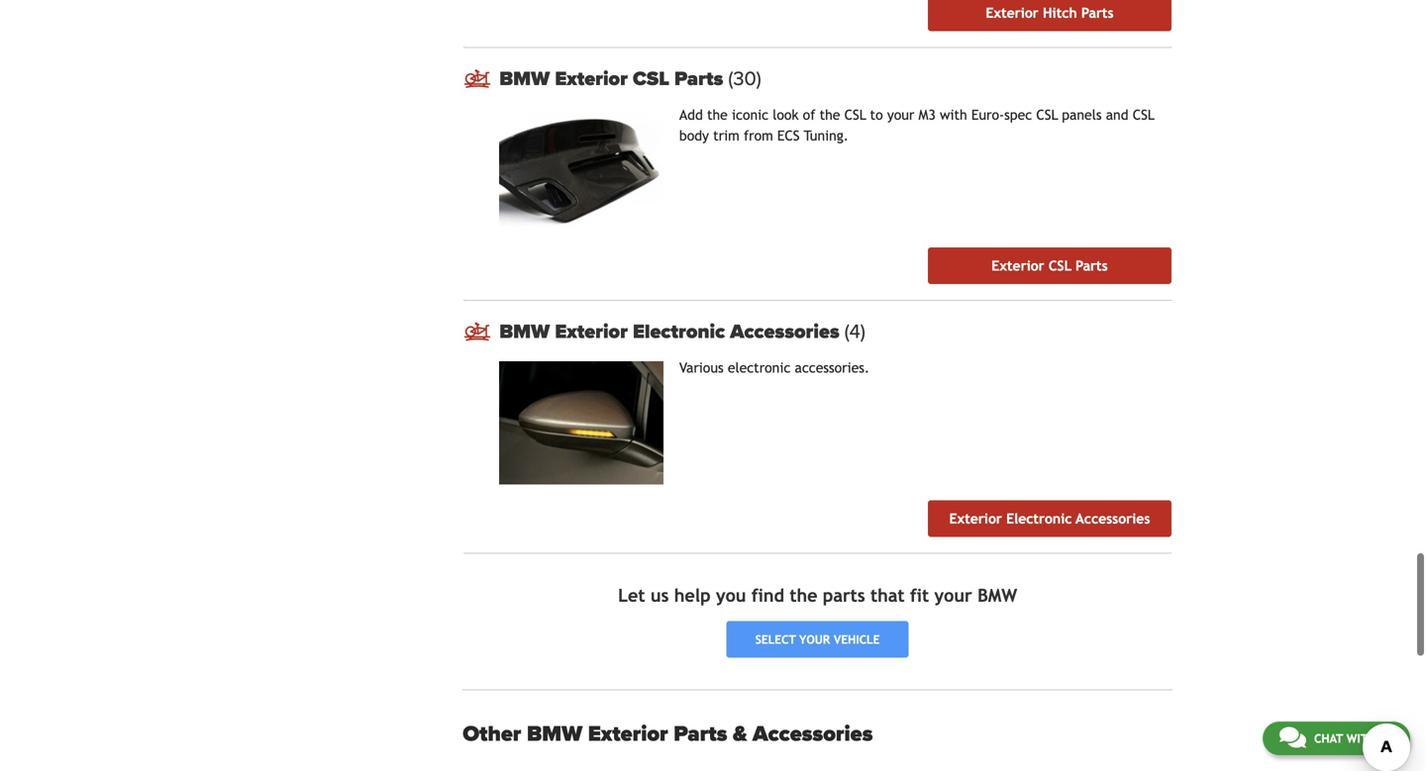 Task type: vqa. For each thing, say whether or not it's contained in the screenshot.
the Tips to the right
no



Task type: locate. For each thing, give the bounding box(es) containing it.
chat with us
[[1315, 732, 1394, 746]]

let
[[618, 585, 645, 606]]

exterior electronic accessories link
[[928, 501, 1172, 537]]

bmw                                                                                    exterior electronic accessories link
[[500, 320, 1172, 344]]

1 vertical spatial your
[[935, 585, 973, 606]]

your right select
[[800, 633, 830, 647]]

your right fit
[[935, 585, 973, 606]]

body
[[680, 128, 709, 144]]

0 horizontal spatial your
[[800, 633, 830, 647]]

tuning.
[[804, 128, 849, 144]]

bmw                                                                                    exterior csl parts
[[500, 67, 729, 91]]

your
[[888, 107, 915, 123], [935, 585, 973, 606], [800, 633, 830, 647]]

1 horizontal spatial your
[[888, 107, 915, 123]]

exterior csl parts thumbnail image image
[[500, 109, 664, 232]]

bmw                                                                                    exterior csl parts link
[[500, 67, 1172, 91]]

vehicle
[[834, 633, 880, 647]]

select
[[756, 633, 796, 647]]

your right to
[[888, 107, 915, 123]]

with inside add the iconic look of the csl to your m3 with euro-spec csl panels and csl body trim from ecs tuning.
[[940, 107, 968, 123]]

exterior
[[986, 5, 1039, 21], [555, 67, 628, 91], [992, 258, 1045, 274], [555, 320, 628, 344], [950, 511, 1003, 527], [588, 722, 668, 748]]

accessories
[[730, 320, 840, 344], [1076, 511, 1151, 527], [753, 722, 873, 748]]

electronic inside 'exterior electronic accessories' link
[[1007, 511, 1072, 527]]

2 horizontal spatial the
[[820, 107, 841, 123]]

the right find
[[790, 585, 818, 606]]

csl
[[633, 67, 670, 91], [845, 107, 866, 123], [1037, 107, 1058, 123], [1133, 107, 1155, 123], [1049, 258, 1072, 274]]

1 vertical spatial electronic
[[1007, 511, 1072, 527]]

various electronic accessories.
[[680, 360, 870, 376]]

add the iconic look of the csl to your m3 with euro-spec csl panels and csl body trim from ecs tuning.
[[680, 107, 1155, 144]]

bmw
[[500, 67, 550, 91], [500, 320, 550, 344], [978, 585, 1018, 606], [527, 722, 583, 748]]

2 vertical spatial your
[[800, 633, 830, 647]]

you
[[716, 585, 746, 606]]

other
[[463, 722, 521, 748]]

0 horizontal spatial with
[[940, 107, 968, 123]]

parts
[[1082, 5, 1114, 21], [675, 67, 724, 91], [1076, 258, 1108, 274], [674, 722, 728, 748]]

0 vertical spatial electronic
[[633, 320, 725, 344]]

the
[[707, 107, 728, 123], [820, 107, 841, 123], [790, 585, 818, 606]]

the for find
[[790, 585, 818, 606]]

exterior csl parts link
[[928, 248, 1172, 284]]

1 horizontal spatial with
[[1347, 732, 1376, 746]]

other bmw exterior parts & accessories
[[463, 722, 873, 748]]

let us help you find the parts that fit your     bmw
[[618, 585, 1018, 606]]

electronic
[[633, 320, 725, 344], [1007, 511, 1072, 527]]

with
[[940, 107, 968, 123], [1347, 732, 1376, 746]]

chat with us link
[[1263, 722, 1411, 756]]

0 vertical spatial with
[[940, 107, 968, 123]]

with right m3
[[940, 107, 968, 123]]

look
[[773, 107, 799, 123]]

1 vertical spatial with
[[1347, 732, 1376, 746]]

the for of
[[820, 107, 841, 123]]

with left us
[[1347, 732, 1376, 746]]

that
[[871, 585, 905, 606]]

0 vertical spatial your
[[888, 107, 915, 123]]

panels
[[1062, 107, 1102, 123]]

&
[[733, 722, 747, 748]]

the right the of
[[820, 107, 841, 123]]

chat
[[1315, 732, 1344, 746]]

accessories.
[[795, 360, 870, 376]]

comments image
[[1280, 726, 1307, 750]]

1 vertical spatial accessories
[[1076, 511, 1151, 527]]

select your vehicle
[[756, 633, 880, 647]]

exterior hitch parts
[[986, 5, 1114, 21]]

the up trim
[[707, 107, 728, 123]]

1 horizontal spatial the
[[790, 585, 818, 606]]

add
[[680, 107, 703, 123]]

1 horizontal spatial electronic
[[1007, 511, 1072, 527]]



Task type: describe. For each thing, give the bounding box(es) containing it.
of
[[803, 107, 816, 123]]

m3
[[919, 107, 936, 123]]

0 horizontal spatial electronic
[[633, 320, 725, 344]]

euro-
[[972, 107, 1005, 123]]

your inside button
[[800, 633, 830, 647]]

to
[[870, 107, 883, 123]]

find
[[752, 585, 785, 606]]

help
[[674, 585, 711, 606]]

spec
[[1005, 107, 1032, 123]]

parts
[[823, 585, 865, 606]]

exterior hitch parts link
[[928, 0, 1172, 31]]

2 vertical spatial accessories
[[753, 722, 873, 748]]

hitch
[[1043, 5, 1078, 21]]

exterior electronic accessories thumbnail image image
[[500, 362, 664, 485]]

trim
[[713, 128, 740, 144]]

us
[[651, 585, 669, 606]]

electronic
[[728, 360, 791, 376]]

0 vertical spatial accessories
[[730, 320, 840, 344]]

bmw                                                                                    exterior electronic accessories
[[500, 320, 845, 344]]

fit
[[910, 585, 929, 606]]

your inside add the iconic look of the csl to your m3 with euro-spec csl panels and csl body trim from ecs tuning.
[[888, 107, 915, 123]]

from
[[744, 128, 773, 144]]

iconic
[[732, 107, 769, 123]]

ecs
[[778, 128, 800, 144]]

various
[[680, 360, 724, 376]]

select your vehicle button
[[727, 622, 909, 659]]

exterior csl parts
[[992, 258, 1108, 274]]

2 horizontal spatial your
[[935, 585, 973, 606]]

0 horizontal spatial the
[[707, 107, 728, 123]]

and
[[1106, 107, 1129, 123]]

exterior electronic accessories
[[950, 511, 1151, 527]]

us
[[1380, 732, 1394, 746]]



